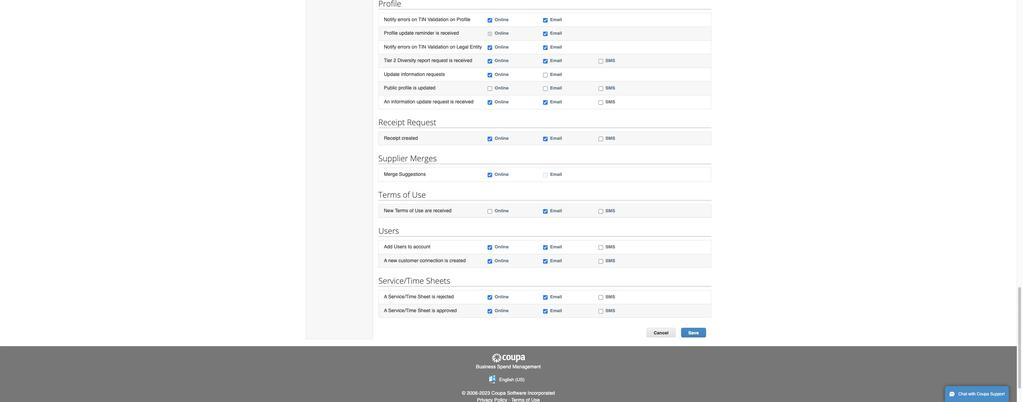 Task type: locate. For each thing, give the bounding box(es) containing it.
on up notify errors on tin validation on legal entity
[[450, 17, 456, 22]]

©
[[462, 391, 466, 396]]

information up "public profile is updated"
[[401, 71, 425, 77]]

1 vertical spatial a
[[384, 294, 387, 300]]

1 vertical spatial sheet
[[418, 308, 431, 313]]

sms
[[606, 58, 616, 63], [606, 85, 616, 91], [606, 99, 616, 104], [606, 136, 616, 141], [606, 208, 616, 213], [606, 244, 616, 250], [606, 258, 616, 263], [606, 294, 616, 300], [606, 308, 616, 313]]

1 tin from the top
[[419, 17, 426, 22]]

of up new terms of use are received
[[403, 189, 410, 200]]

on
[[412, 17, 417, 22], [450, 17, 456, 22], [412, 44, 417, 50], [450, 44, 456, 50]]

receipt created
[[384, 135, 418, 141]]

online for profile update reminder is received
[[495, 31, 509, 36]]

13 online from the top
[[495, 294, 509, 300]]

english
[[500, 377, 514, 382]]

0 vertical spatial update
[[399, 30, 414, 36]]

request
[[432, 58, 448, 63], [433, 99, 449, 104]]

2 validation from the top
[[428, 44, 449, 50]]

new terms of use are received
[[384, 208, 452, 213]]

2 email from the top
[[550, 31, 562, 36]]

save
[[689, 331, 699, 336]]

7 email from the top
[[550, 99, 562, 104]]

1 vertical spatial validation
[[428, 44, 449, 50]]

online for notify errors on tin validation on legal entity
[[495, 44, 509, 50]]

sheet for approved
[[418, 308, 431, 313]]

11 online from the top
[[495, 244, 509, 250]]

0 vertical spatial sheet
[[418, 294, 431, 300]]

1 notify from the top
[[384, 17, 397, 22]]

3 a from the top
[[384, 308, 387, 313]]

0 vertical spatial validation
[[428, 17, 449, 22]]

8 email from the top
[[550, 136, 562, 141]]

on down profile update reminder is received
[[412, 44, 417, 50]]

service/time down "a service/time sheet is rejected"
[[388, 308, 417, 313]]

1 email from the top
[[550, 17, 562, 22]]

9 sms from the top
[[606, 308, 616, 313]]

merge suggestions
[[384, 171, 426, 177]]

terms
[[379, 189, 401, 200], [395, 208, 408, 213]]

update left reminder
[[399, 30, 414, 36]]

users
[[379, 225, 399, 236], [394, 244, 407, 250]]

use up new terms of use are received
[[412, 189, 426, 200]]

1 errors from the top
[[398, 17, 411, 22]]

english (us)
[[500, 377, 525, 382]]

12 email from the top
[[550, 258, 562, 263]]

terms right 'new'
[[395, 208, 408, 213]]

email for an information update request is received
[[550, 99, 562, 104]]

2 vertical spatial service/time
[[388, 308, 417, 313]]

5 online from the top
[[495, 72, 509, 77]]

connection
[[420, 258, 444, 263]]

None checkbox
[[488, 18, 493, 22], [543, 18, 548, 22], [488, 32, 493, 36], [488, 45, 493, 50], [488, 59, 493, 64], [543, 59, 548, 64], [599, 59, 603, 64], [488, 73, 493, 77], [488, 87, 493, 91], [488, 100, 493, 105], [488, 137, 493, 141], [543, 137, 548, 141], [599, 137, 603, 141], [488, 173, 493, 177], [543, 173, 548, 177], [488, 209, 493, 214], [599, 209, 603, 214], [543, 245, 548, 250], [599, 245, 603, 250], [488, 295, 493, 300], [543, 295, 548, 300], [488, 309, 493, 314], [599, 309, 603, 314], [488, 18, 493, 22], [543, 18, 548, 22], [488, 32, 493, 36], [488, 45, 493, 50], [488, 59, 493, 64], [543, 59, 548, 64], [599, 59, 603, 64], [488, 73, 493, 77], [488, 87, 493, 91], [488, 100, 493, 105], [488, 137, 493, 141], [543, 137, 548, 141], [599, 137, 603, 141], [488, 173, 493, 177], [543, 173, 548, 177], [488, 209, 493, 214], [599, 209, 603, 214], [543, 245, 548, 250], [599, 245, 603, 250], [488, 295, 493, 300], [543, 295, 548, 300], [488, 309, 493, 314], [599, 309, 603, 314]]

sheet down "a service/time sheet is rejected"
[[418, 308, 431, 313]]

tin
[[419, 17, 426, 22], [419, 44, 426, 50]]

6 email from the top
[[550, 85, 562, 91]]

online for public profile is updated
[[495, 85, 509, 91]]

1 vertical spatial information
[[391, 99, 415, 104]]

errors up diversity
[[398, 44, 411, 50]]

received
[[441, 30, 459, 36], [454, 58, 473, 63], [455, 99, 474, 104], [433, 208, 452, 213]]

online for a service/time sheet is rejected
[[495, 294, 509, 300]]

service/time down service/time sheets
[[388, 294, 417, 300]]

2 tin from the top
[[419, 44, 426, 50]]

online for receipt created
[[495, 136, 509, 141]]

0 vertical spatial errors
[[398, 17, 411, 22]]

online for a new customer connection is created
[[495, 258, 509, 263]]

a
[[384, 258, 387, 263], [384, 294, 387, 300], [384, 308, 387, 313]]

created down the receipt request
[[402, 135, 418, 141]]

1 vertical spatial created
[[450, 258, 466, 263]]

tin down profile update reminder is received
[[419, 44, 426, 50]]

10 email from the top
[[550, 208, 562, 213]]

2 a from the top
[[384, 294, 387, 300]]

tin up profile update reminder is received
[[419, 17, 426, 22]]

new
[[384, 208, 394, 213]]

notify
[[384, 17, 397, 22], [384, 44, 397, 50]]

receipt
[[379, 116, 405, 128], [384, 135, 401, 141]]

0 horizontal spatial coupa
[[492, 391, 506, 396]]

2 sms from the top
[[606, 85, 616, 91]]

update down updated
[[417, 99, 432, 104]]

service/time
[[379, 275, 424, 286], [388, 294, 417, 300], [388, 308, 417, 313]]

a for a service/time sheet is approved
[[384, 308, 387, 313]]

tier 2 diversity report request is received
[[384, 58, 473, 63]]

supplier merges
[[379, 153, 437, 164]]

cancel
[[654, 331, 669, 336]]

sms for public profile is updated
[[606, 85, 616, 91]]

1 vertical spatial errors
[[398, 44, 411, 50]]

sheet up a service/time sheet is approved
[[418, 294, 431, 300]]

profile
[[457, 17, 471, 22], [384, 30, 398, 36]]

notify up tier
[[384, 44, 397, 50]]

2 online from the top
[[495, 31, 509, 36]]

1 vertical spatial receipt
[[384, 135, 401, 141]]

1 vertical spatial use
[[415, 208, 424, 213]]

information
[[401, 71, 425, 77], [391, 99, 415, 104]]

sms for add users to account
[[606, 244, 616, 250]]

2 vertical spatial a
[[384, 308, 387, 313]]

online for new terms of use are received
[[495, 208, 509, 213]]

approved
[[437, 308, 457, 313]]

13 email from the top
[[550, 294, 562, 300]]

0 vertical spatial a
[[384, 258, 387, 263]]

validation up tier 2 diversity report request is received
[[428, 44, 449, 50]]

4 sms from the top
[[606, 136, 616, 141]]

14 online from the top
[[495, 308, 509, 313]]

12 online from the top
[[495, 258, 509, 263]]

use
[[412, 189, 426, 200], [415, 208, 424, 213]]

a service/time sheet is approved
[[384, 308, 457, 313]]

3 sms from the top
[[606, 99, 616, 104]]

notify for notify errors on tin validation on legal entity
[[384, 44, 397, 50]]

of
[[403, 189, 410, 200], [410, 208, 414, 213]]

0 vertical spatial of
[[403, 189, 410, 200]]

1 vertical spatial notify
[[384, 44, 397, 50]]

1 online from the top
[[495, 17, 509, 22]]

sheet for rejected
[[418, 294, 431, 300]]

email for update information requests
[[550, 72, 562, 77]]

1 a from the top
[[384, 258, 387, 263]]

use left are
[[415, 208, 424, 213]]

request up requests
[[432, 58, 448, 63]]

1 sms from the top
[[606, 58, 616, 63]]

receipt for receipt request
[[379, 116, 405, 128]]

2 errors from the top
[[398, 44, 411, 50]]

online
[[495, 17, 509, 22], [495, 31, 509, 36], [495, 44, 509, 50], [495, 58, 509, 63], [495, 72, 509, 77], [495, 85, 509, 91], [495, 99, 509, 104], [495, 136, 509, 141], [495, 172, 509, 177], [495, 208, 509, 213], [495, 244, 509, 250], [495, 258, 509, 263], [495, 294, 509, 300], [495, 308, 509, 313]]

10 online from the top
[[495, 208, 509, 213]]

(us)
[[516, 377, 525, 382]]

6 online from the top
[[495, 85, 509, 91]]

0 vertical spatial notify
[[384, 17, 397, 22]]

2023
[[480, 391, 490, 396]]

2 sheet from the top
[[418, 308, 431, 313]]

sheet
[[418, 294, 431, 300], [418, 308, 431, 313]]

errors up profile update reminder is received
[[398, 17, 411, 22]]

email for a service/time sheet is approved
[[550, 308, 562, 313]]

0 vertical spatial receipt
[[379, 116, 405, 128]]

3 email from the top
[[550, 44, 562, 50]]

sms for receipt created
[[606, 136, 616, 141]]

profile up "legal"
[[457, 17, 471, 22]]

software
[[507, 391, 527, 396]]

email
[[550, 17, 562, 22], [550, 31, 562, 36], [550, 44, 562, 50], [550, 58, 562, 63], [550, 72, 562, 77], [550, 85, 562, 91], [550, 99, 562, 104], [550, 136, 562, 141], [550, 172, 562, 177], [550, 208, 562, 213], [550, 244, 562, 250], [550, 258, 562, 263], [550, 294, 562, 300], [550, 308, 562, 313]]

0 horizontal spatial profile
[[384, 30, 398, 36]]

on left "legal"
[[450, 44, 456, 50]]

are
[[425, 208, 432, 213]]

8 online from the top
[[495, 136, 509, 141]]

created
[[402, 135, 418, 141], [450, 258, 466, 263]]

14 email from the top
[[550, 308, 562, 313]]

public profile is updated
[[384, 85, 436, 91]]

1 sheet from the top
[[418, 294, 431, 300]]

0 vertical spatial information
[[401, 71, 425, 77]]

5 sms from the top
[[606, 208, 616, 213]]

notify errors on tin validation on profile
[[384, 17, 471, 22]]

1 vertical spatial profile
[[384, 30, 398, 36]]

service/time for a service/time sheet is rejected
[[388, 294, 417, 300]]

4 online from the top
[[495, 58, 509, 63]]

users up add on the bottom left of page
[[379, 225, 399, 236]]

service/time down customer
[[379, 275, 424, 286]]

coupa right 2023
[[492, 391, 506, 396]]

0 vertical spatial use
[[412, 189, 426, 200]]

profile up tier
[[384, 30, 398, 36]]

business spend management
[[476, 364, 541, 369]]

0 vertical spatial service/time
[[379, 275, 424, 286]]

receipt up receipt created
[[379, 116, 405, 128]]

notify up profile update reminder is received
[[384, 17, 397, 22]]

notify for notify errors on tin validation on profile
[[384, 17, 397, 22]]

4 email from the top
[[550, 58, 562, 63]]

request down updated
[[433, 99, 449, 104]]

is
[[436, 30, 440, 36], [449, 58, 453, 63], [413, 85, 417, 91], [451, 99, 454, 104], [445, 258, 448, 263], [432, 294, 436, 300], [432, 308, 436, 313]]

profile
[[399, 85, 412, 91]]

3 online from the top
[[495, 44, 509, 50]]

update
[[399, 30, 414, 36], [417, 99, 432, 104]]

6 sms from the top
[[606, 244, 616, 250]]

merge
[[384, 171, 398, 177]]

1 vertical spatial tin
[[419, 44, 426, 50]]

a for a service/time sheet is rejected
[[384, 294, 387, 300]]

online for an information update request is received
[[495, 99, 509, 104]]

8 sms from the top
[[606, 294, 616, 300]]

© 2006-2023 coupa software incorporated
[[462, 391, 555, 396]]

chat with coupa support
[[959, 392, 1005, 397]]

1 vertical spatial service/time
[[388, 294, 417, 300]]

7 sms from the top
[[606, 258, 616, 263]]

validation
[[428, 17, 449, 22], [428, 44, 449, 50]]

information down profile
[[391, 99, 415, 104]]

coupa
[[492, 391, 506, 396], [977, 392, 990, 397]]

email for notify errors on tin validation on profile
[[550, 17, 562, 22]]

incorporated
[[528, 391, 555, 396]]

validation up reminder
[[428, 17, 449, 22]]

updated
[[418, 85, 436, 91]]

1 horizontal spatial coupa
[[977, 392, 990, 397]]

sms for a service/time sheet is approved
[[606, 308, 616, 313]]

of left are
[[410, 208, 414, 213]]

coupa right with
[[977, 392, 990, 397]]

2006-
[[467, 391, 480, 396]]

0 horizontal spatial created
[[402, 135, 418, 141]]

receipt for receipt created
[[384, 135, 401, 141]]

1 validation from the top
[[428, 17, 449, 22]]

9 email from the top
[[550, 172, 562, 177]]

0 vertical spatial tin
[[419, 17, 426, 22]]

0 vertical spatial profile
[[457, 17, 471, 22]]

reminder
[[415, 30, 435, 36]]

2 notify from the top
[[384, 44, 397, 50]]

terms up 'new'
[[379, 189, 401, 200]]

1 vertical spatial update
[[417, 99, 432, 104]]

email for public profile is updated
[[550, 85, 562, 91]]

errors
[[398, 17, 411, 22], [398, 44, 411, 50]]

1 vertical spatial request
[[433, 99, 449, 104]]

9 online from the top
[[495, 172, 509, 177]]

1 horizontal spatial profile
[[457, 17, 471, 22]]

rejected
[[437, 294, 454, 300]]

users left to
[[394, 244, 407, 250]]

cancel link
[[647, 328, 676, 338]]

7 online from the top
[[495, 99, 509, 104]]

receipt up supplier
[[384, 135, 401, 141]]

5 email from the top
[[550, 72, 562, 77]]

None checkbox
[[543, 32, 548, 36], [543, 45, 548, 50], [543, 73, 548, 77], [543, 87, 548, 91], [599, 87, 603, 91], [543, 100, 548, 105], [599, 100, 603, 105], [543, 209, 548, 214], [488, 245, 493, 250], [488, 259, 493, 264], [543, 259, 548, 264], [599, 259, 603, 264], [599, 295, 603, 300], [543, 309, 548, 314], [543, 32, 548, 36], [543, 45, 548, 50], [543, 73, 548, 77], [543, 87, 548, 91], [599, 87, 603, 91], [543, 100, 548, 105], [599, 100, 603, 105], [543, 209, 548, 214], [488, 245, 493, 250], [488, 259, 493, 264], [543, 259, 548, 264], [599, 259, 603, 264], [599, 295, 603, 300], [543, 309, 548, 314]]

sms for a new customer connection is created
[[606, 258, 616, 263]]

created right connection
[[450, 258, 466, 263]]

11 email from the top
[[550, 244, 562, 250]]

errors for notify errors on tin validation on profile
[[398, 17, 411, 22]]

profile update reminder is received
[[384, 30, 459, 36]]

online for notify errors on tin validation on profile
[[495, 17, 509, 22]]

tin for profile
[[419, 17, 426, 22]]



Task type: describe. For each thing, give the bounding box(es) containing it.
update
[[384, 71, 400, 77]]

an
[[384, 99, 390, 104]]

0 vertical spatial created
[[402, 135, 418, 141]]

information for an
[[391, 99, 415, 104]]

chat with coupa support button
[[946, 386, 1010, 402]]

terms of use
[[379, 189, 426, 200]]

supplier
[[379, 153, 408, 164]]

1 vertical spatial users
[[394, 244, 407, 250]]

online for update information requests
[[495, 72, 509, 77]]

update information requests
[[384, 71, 445, 77]]

a service/time sheet is rejected
[[384, 294, 454, 300]]

legal
[[457, 44, 469, 50]]

1 vertical spatial terms
[[395, 208, 408, 213]]

tin for legal
[[419, 44, 426, 50]]

suggestions
[[399, 171, 426, 177]]

with
[[969, 392, 976, 397]]

add users to account
[[384, 244, 431, 250]]

report
[[418, 58, 430, 63]]

1 vertical spatial of
[[410, 208, 414, 213]]

save button
[[681, 328, 707, 338]]

sms for a service/time sheet is rejected
[[606, 294, 616, 300]]

coupa inside chat with coupa support button
[[977, 392, 990, 397]]

spend
[[497, 364, 511, 369]]

1 horizontal spatial created
[[450, 258, 466, 263]]

support
[[991, 392, 1005, 397]]

online for a service/time sheet is approved
[[495, 308, 509, 313]]

diversity
[[398, 58, 416, 63]]

0 vertical spatial terms
[[379, 189, 401, 200]]

a for a new customer connection is created
[[384, 258, 387, 263]]

add
[[384, 244, 393, 250]]

sms for tier 2 diversity report request is received
[[606, 58, 616, 63]]

coupa supplier portal image
[[491, 353, 526, 363]]

new
[[388, 258, 397, 263]]

email for new terms of use are received
[[550, 208, 562, 213]]

management
[[513, 364, 541, 369]]

receipt request
[[379, 116, 437, 128]]

online for tier 2 diversity report request is received
[[495, 58, 509, 63]]

email for add users to account
[[550, 244, 562, 250]]

sms for an information update request is received
[[606, 99, 616, 104]]

service/time sheets
[[379, 275, 450, 286]]

merges
[[410, 153, 437, 164]]

email for a service/time sheet is rejected
[[550, 294, 562, 300]]

email for profile update reminder is received
[[550, 31, 562, 36]]

to
[[408, 244, 412, 250]]

on up profile update reminder is received
[[412, 17, 417, 22]]

request
[[407, 116, 437, 128]]

entity
[[470, 44, 482, 50]]

email for receipt created
[[550, 136, 562, 141]]

online for merge suggestions
[[495, 172, 509, 177]]

customer
[[399, 258, 419, 263]]

service/time for a service/time sheet is approved
[[388, 308, 417, 313]]

requests
[[427, 71, 445, 77]]

2
[[394, 58, 396, 63]]

an information update request is received
[[384, 99, 474, 104]]

online for add users to account
[[495, 244, 509, 250]]

tier
[[384, 58, 392, 63]]

email for tier 2 diversity report request is received
[[550, 58, 562, 63]]

account
[[414, 244, 431, 250]]

chat
[[959, 392, 968, 397]]

public
[[384, 85, 397, 91]]

business
[[476, 364, 496, 369]]

validation for legal
[[428, 44, 449, 50]]

validation for profile
[[428, 17, 449, 22]]

0 vertical spatial request
[[432, 58, 448, 63]]

sms for new terms of use are received
[[606, 208, 616, 213]]

information for update
[[401, 71, 425, 77]]

errors for notify errors on tin validation on legal entity
[[398, 44, 411, 50]]

0 horizontal spatial update
[[399, 30, 414, 36]]

email for notify errors on tin validation on legal entity
[[550, 44, 562, 50]]

a new customer connection is created
[[384, 258, 466, 263]]

sheets
[[426, 275, 450, 286]]

email for a new customer connection is created
[[550, 258, 562, 263]]

1 horizontal spatial update
[[417, 99, 432, 104]]

email for merge suggestions
[[550, 172, 562, 177]]

0 vertical spatial users
[[379, 225, 399, 236]]

notify errors on tin validation on legal entity
[[384, 44, 482, 50]]



Task type: vqa. For each thing, say whether or not it's contained in the screenshot.
Cash
no



